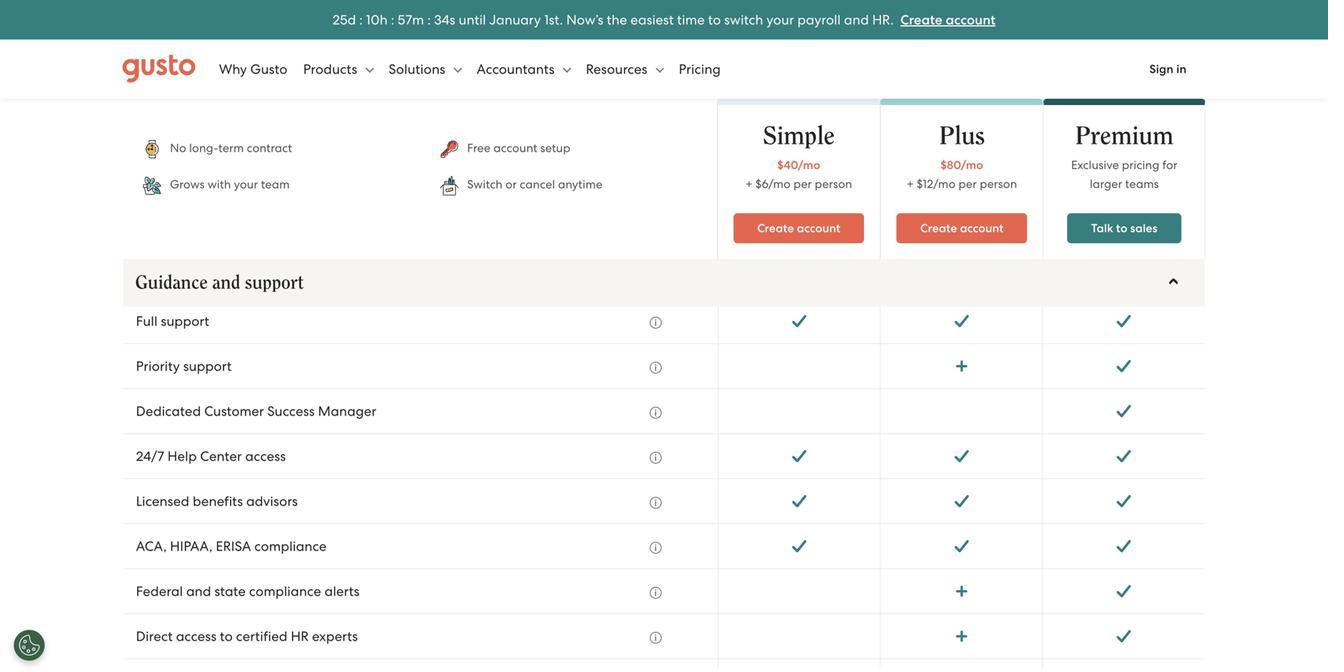 Task type: vqa. For each thing, say whether or not it's contained in the screenshot.


Task type: describe. For each thing, give the bounding box(es) containing it.
dedicated customer success manager
[[136, 404, 376, 419]]

pricing link
[[679, 45, 721, 93]]

customer
[[204, 404, 264, 419]]

free
[[467, 141, 491, 155]]

$80/mo
[[941, 158, 983, 172]]

dedicated
[[136, 404, 201, 419]]

simple
[[763, 124, 835, 149]]

0 vertical spatial teams
[[239, 38, 278, 53]]

switch
[[467, 177, 503, 191]]

pricing
[[679, 61, 721, 77]]

aca,
[[136, 539, 167, 555]]

create account link right hr. on the right
[[900, 12, 996, 28]]

+ for plus
[[907, 177, 914, 191]]

2 vertical spatial to
[[220, 629, 233, 645]]

anytime
[[558, 177, 603, 191]]

admin
[[187, 128, 227, 143]]

licensed
[[136, 494, 189, 510]]

1 horizontal spatial access
[[245, 449, 286, 464]]

grows with your team
[[170, 177, 290, 191]]

talk
[[1091, 221, 1113, 236]]

setup
[[540, 141, 570, 155]]

custom admin permissions
[[136, 128, 303, 143]]

switch or cancel anytime
[[467, 177, 603, 191]]

priority
[[136, 359, 180, 374]]

now's
[[566, 12, 604, 27]]

free account setup
[[467, 141, 570, 155]]

1 vertical spatial your
[[234, 177, 258, 191]]

time
[[677, 12, 705, 27]]

h :
[[380, 12, 394, 27]]

compliance for state
[[249, 584, 321, 600]]

create account link for simple
[[734, 213, 864, 244]]

e-
[[136, 83, 149, 98]]

7
[[405, 12, 412, 27]]

term
[[218, 141, 244, 155]]

aca, hipaa, erisa compliance
[[136, 539, 327, 555]]

payroll
[[797, 12, 841, 27]]

3
[[434, 12, 442, 27]]

accountants button
[[477, 45, 571, 93]]

accountants
[[477, 61, 558, 77]]

create for plus
[[920, 221, 957, 236]]

per for simple
[[794, 177, 812, 191]]

cancel
[[520, 177, 555, 191]]

january
[[489, 12, 541, 27]]

org
[[136, 173, 160, 189]]

1st.
[[544, 12, 563, 27]]

long-
[[189, 141, 218, 155]]

main element
[[123, 45, 1206, 93]]

manager
[[318, 404, 376, 419]]

$40/mo + $6/mo per person
[[746, 158, 852, 191]]

why gusto
[[219, 61, 287, 77]]

premium
[[1075, 124, 1174, 149]]

switch
[[724, 12, 763, 27]]

0 horizontal spatial for
[[171, 38, 188, 53]]

why gusto link
[[219, 45, 287, 93]]

compliance for erisa
[[254, 539, 327, 555]]

licensed benefits advisors
[[136, 494, 298, 510]]

support for full support
[[161, 313, 209, 329]]

sales
[[1130, 221, 1158, 236]]

grows
[[170, 177, 205, 191]]

sign in
[[1150, 62, 1187, 76]]

benefits
[[193, 494, 243, 510]]

per for plus
[[959, 177, 977, 191]]

and right cards
[[186, 83, 211, 98]]

and left "state"
[[186, 584, 211, 600]]

1
[[366, 12, 371, 27]]

until
[[459, 12, 486, 27]]

guidance
[[135, 274, 208, 293]]

priority support
[[136, 359, 232, 374]]

team
[[261, 177, 290, 191]]

success
[[267, 404, 315, 419]]

e-cards and celebrations
[[136, 83, 291, 98]]

d :
[[348, 12, 363, 27]]

center
[[200, 449, 242, 464]]

federal
[[136, 584, 183, 600]]

employee
[[228, 173, 289, 189]]

no long-term contract
[[170, 141, 292, 155]]



Task type: locate. For each thing, give the bounding box(es) containing it.
1 + from the left
[[746, 177, 753, 191]]

s
[[450, 12, 455, 27]]

1 horizontal spatial person
[[980, 177, 1017, 191]]

2 vertical spatial support
[[183, 359, 232, 374]]

1 horizontal spatial per
[[959, 177, 977, 191]]

per inside $40/mo + $6/mo per person
[[794, 177, 812, 191]]

and left hr. on the right
[[844, 12, 869, 27]]

$40/mo
[[777, 158, 821, 172]]

person down '$40/mo'
[[815, 177, 852, 191]]

to left certified
[[220, 629, 233, 645]]

direct
[[136, 629, 173, 645]]

create account for plus
[[920, 221, 1004, 236]]

0 vertical spatial support
[[245, 274, 304, 293]]

0 vertical spatial for
[[171, 38, 188, 53]]

1 vertical spatial for
[[1162, 158, 1178, 172]]

create account link for plus
[[897, 213, 1027, 244]]

+ left $12/mo
[[907, 177, 914, 191]]

for right tools
[[171, 38, 188, 53]]

create account link down $12/mo
[[897, 213, 1027, 244]]

teams inside "exclusive pricing for larger teams"
[[1125, 177, 1159, 191]]

support for priority support
[[183, 359, 232, 374]]

1 person from the left
[[815, 177, 852, 191]]

1 horizontal spatial create account
[[920, 221, 1004, 236]]

for inside "exclusive pricing for larger teams"
[[1162, 158, 1178, 172]]

+ for simple
[[746, 177, 753, 191]]

2 create account from the left
[[920, 221, 1004, 236]]

1 vertical spatial compliance
[[249, 584, 321, 600]]

1 vertical spatial teams
[[1125, 177, 1159, 191]]

for
[[171, 38, 188, 53], [1162, 158, 1178, 172]]

create account down $12/mo
[[920, 221, 1004, 236]]

or
[[506, 177, 517, 191]]

and right guidance
[[212, 274, 240, 293]]

hipaa,
[[170, 539, 213, 555]]

plus
[[939, 124, 985, 149]]

1 horizontal spatial to
[[708, 12, 721, 27]]

products button
[[303, 45, 374, 93]]

0 horizontal spatial access
[[176, 629, 217, 645]]

exclusive
[[1071, 158, 1119, 172]]

guidance and support
[[135, 274, 304, 293]]

federal and state compliance alerts
[[136, 584, 360, 600]]

hr.
[[872, 12, 894, 27]]

erisa
[[216, 539, 251, 555]]

person inside $40/mo + $6/mo per person
[[815, 177, 852, 191]]

tools
[[136, 38, 167, 53]]

sign in link
[[1131, 51, 1206, 87]]

5 right h :
[[398, 12, 405, 27]]

4
[[442, 12, 450, 27]]

m :
[[412, 12, 431, 27]]

talk to sales link
[[1067, 213, 1181, 244]]

1 per from the left
[[794, 177, 812, 191]]

1 horizontal spatial teams
[[1125, 177, 1159, 191]]

directory
[[292, 173, 348, 189]]

0 horizontal spatial person
[[815, 177, 852, 191]]

support inside guidance and support dropdown button
[[245, 274, 304, 293]]

1 horizontal spatial 5
[[398, 12, 405, 27]]

your right 'with'
[[234, 177, 258, 191]]

1 5 from the left
[[340, 12, 348, 27]]

resources
[[586, 61, 651, 77]]

online payroll services, hr, and benefits | gusto image
[[123, 55, 195, 83]]

chart
[[163, 173, 196, 189]]

with
[[208, 177, 231, 191]]

$80/mo + $12/mo per person
[[907, 158, 1017, 191]]

0 vertical spatial compliance
[[254, 539, 327, 555]]

alerts
[[325, 584, 360, 600]]

your inside 2 5 d : 1 0 h : 5 7 m : 3 4 s until january 1st. now's the easiest time to switch your payroll and hr. create account
[[767, 12, 794, 27]]

1 horizontal spatial for
[[1162, 158, 1178, 172]]

2 per from the left
[[959, 177, 977, 191]]

contract
[[247, 141, 292, 155]]

and inside dropdown button
[[212, 274, 240, 293]]

permissions
[[230, 128, 303, 143]]

0 vertical spatial to
[[708, 12, 721, 27]]

the
[[607, 12, 627, 27]]

per down "$80/mo"
[[959, 177, 977, 191]]

create account for simple
[[757, 221, 841, 236]]

person for plus
[[980, 177, 1017, 191]]

compliance up "hr"
[[249, 584, 321, 600]]

0 horizontal spatial +
[[746, 177, 753, 191]]

24/7 help center access
[[136, 449, 286, 464]]

2 5 from the left
[[398, 12, 405, 27]]

exclusive pricing for larger teams
[[1071, 158, 1178, 191]]

no
[[170, 141, 186, 155]]

advisors
[[246, 494, 298, 510]]

resources button
[[586, 45, 664, 93]]

+ inside $80/mo + $12/mo per person
[[907, 177, 914, 191]]

person down "$80/mo"
[[980, 177, 1017, 191]]

your
[[767, 12, 794, 27], [234, 177, 258, 191]]

sign
[[1150, 62, 1174, 76]]

per inside $80/mo + $12/mo per person
[[959, 177, 977, 191]]

2
[[333, 12, 340, 27]]

guidance and support button
[[123, 259, 1205, 307]]

0 vertical spatial your
[[767, 12, 794, 27]]

to inside 2 5 d : 1 0 h : 5 7 m : 3 4 s until january 1st. now's the easiest time to switch your payroll and hr. create account
[[708, 12, 721, 27]]

$12/mo
[[917, 177, 956, 191]]

per down '$40/mo'
[[794, 177, 812, 191]]

create account link down $6/mo
[[734, 213, 864, 244]]

support
[[245, 274, 304, 293], [161, 313, 209, 329], [183, 359, 232, 374]]

certified
[[236, 629, 287, 645]]

teams down pricing
[[1125, 177, 1159, 191]]

person for simple
[[815, 177, 852, 191]]

direct access to certified hr experts
[[136, 629, 358, 645]]

access
[[245, 449, 286, 464], [176, 629, 217, 645]]

for right pricing
[[1162, 158, 1178, 172]]

5 left 1
[[340, 12, 348, 27]]

1 vertical spatial support
[[161, 313, 209, 329]]

1 vertical spatial access
[[176, 629, 217, 645]]

account
[[946, 12, 996, 28], [493, 141, 537, 155], [797, 221, 841, 236], [960, 221, 1004, 236]]

to right time
[[708, 12, 721, 27]]

2 person from the left
[[980, 177, 1017, 191]]

2 5 d : 1 0 h : 5 7 m : 3 4 s until january 1st. now's the easiest time to switch your payroll and hr. create account
[[333, 12, 996, 28]]

0 horizontal spatial to
[[220, 629, 233, 645]]

access right direct
[[176, 629, 217, 645]]

compliance
[[254, 539, 327, 555], [249, 584, 321, 600]]

why
[[219, 61, 247, 77]]

to right talk
[[1116, 221, 1128, 236]]

0 horizontal spatial your
[[234, 177, 258, 191]]

person
[[815, 177, 852, 191], [980, 177, 1017, 191]]

full
[[136, 313, 157, 329]]

access right the center
[[245, 449, 286, 464]]

create account down $6/mo
[[757, 221, 841, 236]]

0 horizontal spatial teams
[[239, 38, 278, 53]]

gusto
[[250, 61, 287, 77]]

create down $6/mo
[[757, 221, 794, 236]]

5
[[340, 12, 348, 27], [398, 12, 405, 27]]

in
[[1177, 62, 1187, 76]]

cards
[[149, 83, 183, 98]]

create down $12/mo
[[920, 221, 957, 236]]

and inside 2 5 d : 1 0 h : 5 7 m : 3 4 s until january 1st. now's the easiest time to switch your payroll and hr. create account
[[844, 12, 869, 27]]

solutions button
[[389, 45, 462, 93]]

0 horizontal spatial per
[[794, 177, 812, 191]]

remote
[[191, 38, 236, 53]]

1 horizontal spatial your
[[767, 12, 794, 27]]

help
[[167, 449, 197, 464]]

experts
[[312, 629, 358, 645]]

1 vertical spatial to
[[1116, 221, 1128, 236]]

org chart and employee directory
[[136, 173, 348, 189]]

tools for remote teams
[[136, 38, 278, 53]]

2 horizontal spatial to
[[1116, 221, 1128, 236]]

24/7
[[136, 449, 164, 464]]

per
[[794, 177, 812, 191], [959, 177, 977, 191]]

+ left $6/mo
[[746, 177, 753, 191]]

1 create account from the left
[[757, 221, 841, 236]]

create right hr. on the right
[[900, 12, 943, 28]]

2 + from the left
[[907, 177, 914, 191]]

your right switch
[[767, 12, 794, 27]]

create for simple
[[757, 221, 794, 236]]

compliance down the advisors
[[254, 539, 327, 555]]

+ inside $40/mo + $6/mo per person
[[746, 177, 753, 191]]

0 horizontal spatial create account
[[757, 221, 841, 236]]

larger
[[1090, 177, 1122, 191]]

solutions
[[389, 61, 449, 77]]

0
[[371, 12, 380, 27]]

and right chart
[[199, 173, 224, 189]]

person inside $80/mo + $12/mo per person
[[980, 177, 1017, 191]]

talk to sales
[[1091, 221, 1158, 236]]

0 vertical spatial access
[[245, 449, 286, 464]]

full support
[[136, 313, 209, 329]]

celebrations
[[215, 83, 291, 98]]

0 horizontal spatial 5
[[340, 12, 348, 27]]

teams up 'why gusto'
[[239, 38, 278, 53]]

1 horizontal spatial +
[[907, 177, 914, 191]]

$6/mo
[[756, 177, 791, 191]]



